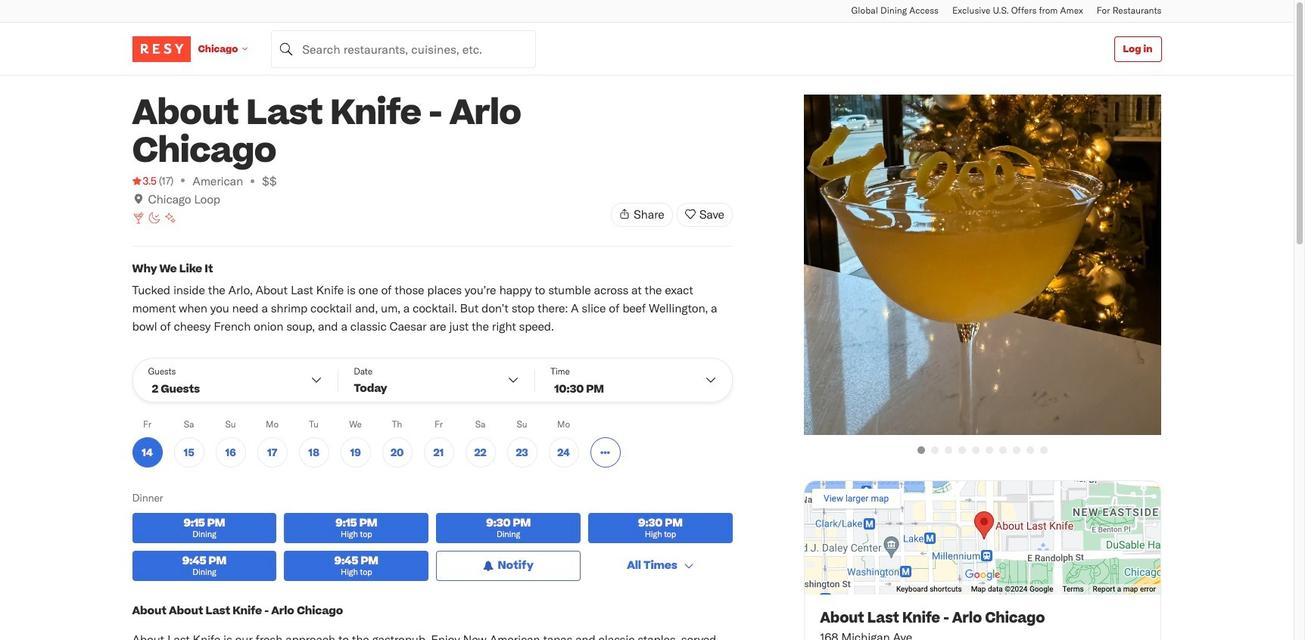 Task type: vqa. For each thing, say whether or not it's contained in the screenshot.
June 19, 2024. Has event. Image
no



Task type: locate. For each thing, give the bounding box(es) containing it.
3.5 out of 5 stars image
[[132, 173, 156, 188]]

Search restaurants, cuisines, etc. text field
[[271, 30, 536, 68]]

None field
[[271, 30, 536, 68]]



